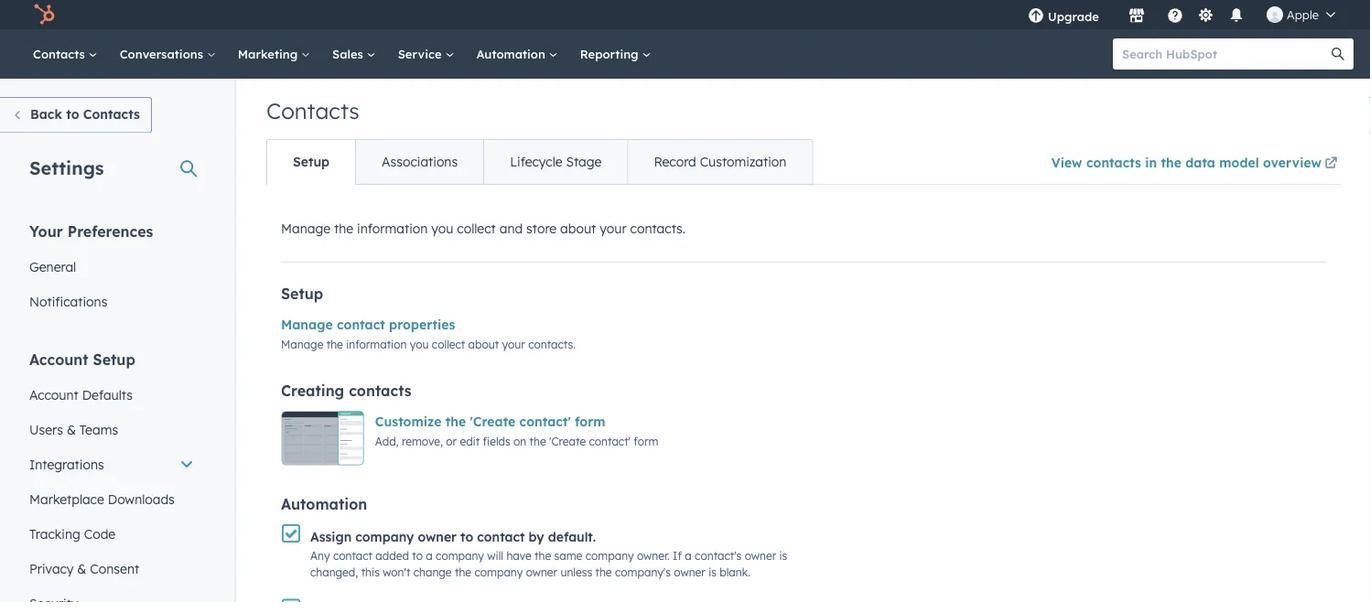 Task type: vqa. For each thing, say whether or not it's contained in the screenshot.
your in the 'Manage Contact Properties Manage The Information You Collect About Your Contacts.'
yes



Task type: describe. For each thing, give the bounding box(es) containing it.
record customization
[[654, 154, 787, 170]]

Search HubSpot search field
[[1113, 38, 1337, 70]]

assign company owner to contact by default. any contact added to a company will have the same company owner. if a contact's owner is changed, this won't change the company owner unless the company's owner is blank.
[[310, 528, 788, 579]]

0 vertical spatial 'create
[[470, 414, 516, 430]]

stage
[[566, 154, 602, 170]]

properties
[[389, 317, 455, 333]]

tracking code link
[[18, 517, 205, 551]]

service link
[[387, 29, 465, 79]]

reporting
[[580, 46, 642, 61]]

settings link
[[1195, 5, 1217, 24]]

or
[[446, 434, 457, 448]]

apple button
[[1256, 0, 1346, 29]]

account setup
[[29, 350, 135, 368]]

0 horizontal spatial form
[[575, 414, 606, 430]]

marketplace
[[29, 491, 104, 507]]

general link
[[18, 249, 205, 284]]

1 vertical spatial setup
[[281, 285, 323, 303]]

link opens in a new window image
[[1325, 153, 1338, 175]]

view
[[1052, 154, 1083, 170]]

manage for manage contact properties manage the information you collect about your contacts.
[[281, 317, 333, 333]]

downloads
[[108, 491, 175, 507]]

owner.
[[637, 549, 670, 563]]

unless
[[561, 566, 592, 579]]

company down the will in the bottom left of the page
[[475, 566, 523, 579]]

view contacts in the data model overview link
[[1052, 142, 1341, 184]]

users & teams
[[29, 422, 118, 438]]

your preferences element
[[18, 221, 205, 319]]

upgrade image
[[1028, 8, 1044, 25]]

record
[[654, 154, 696, 170]]

fields
[[483, 434, 510, 448]]

edit
[[460, 434, 480, 448]]

back to contacts
[[30, 106, 140, 122]]

owner down if
[[674, 566, 706, 579]]

contact's
[[695, 549, 742, 563]]

search image
[[1332, 48, 1345, 60]]

hubspot image
[[33, 4, 55, 26]]

tracking
[[29, 526, 80, 542]]

link opens in a new window image
[[1325, 157, 1338, 170]]

associations
[[382, 154, 458, 170]]

privacy & consent link
[[18, 551, 205, 586]]

your
[[29, 222, 63, 240]]

service
[[398, 46, 445, 61]]

manage contact properties link
[[281, 317, 455, 333]]

will
[[487, 549, 504, 563]]

information inside manage contact properties manage the information you collect about your contacts.
[[346, 337, 407, 351]]

view contacts in the data model overview
[[1052, 154, 1322, 170]]

1 vertical spatial 'create
[[549, 434, 586, 448]]

customize
[[375, 414, 442, 430]]

account setup element
[[18, 349, 205, 602]]

0 vertical spatial contacts.
[[630, 221, 686, 237]]

account for account setup
[[29, 350, 88, 368]]

1 horizontal spatial to
[[412, 549, 423, 563]]

marketing
[[238, 46, 301, 61]]

contacts up setup link
[[266, 97, 360, 124]]

owner up change in the bottom of the page
[[418, 528, 457, 544]]

creating
[[281, 382, 344, 400]]

0 vertical spatial information
[[357, 221, 428, 237]]

lifecycle stage link
[[483, 140, 627, 184]]

contacts inside back to contacts link
[[83, 106, 140, 122]]

menu containing apple
[[1015, 0, 1348, 29]]

your inside manage contact properties manage the information you collect about your contacts.
[[502, 337, 525, 351]]

owner up blank.
[[745, 549, 776, 563]]

lifecycle
[[510, 154, 563, 170]]

preferences
[[67, 222, 153, 240]]

the right unless
[[595, 566, 612, 579]]

changed,
[[310, 566, 358, 579]]

tracking code
[[29, 526, 116, 542]]

privacy
[[29, 561, 74, 577]]

code
[[84, 526, 116, 542]]

remove,
[[402, 434, 443, 448]]

contacts link
[[22, 29, 109, 79]]

contacts for creating
[[349, 382, 412, 400]]

contact inside manage contact properties manage the information you collect about your contacts.
[[337, 317, 385, 333]]

users & teams link
[[18, 412, 205, 447]]

hubspot link
[[22, 4, 69, 26]]

0 vertical spatial about
[[560, 221, 596, 237]]

2 vertical spatial contact
[[333, 549, 373, 563]]

if
[[673, 549, 682, 563]]

users
[[29, 422, 63, 438]]

general
[[29, 259, 76, 275]]

setup link
[[267, 140, 355, 184]]

0 horizontal spatial is
[[709, 566, 717, 579]]

contacts. inside manage contact properties manage the information you collect about your contacts.
[[528, 337, 576, 351]]

record customization link
[[627, 140, 812, 184]]

model
[[1219, 154, 1259, 170]]

marketplace downloads
[[29, 491, 175, 507]]

blank.
[[720, 566, 750, 579]]

the inside manage contact properties manage the information you collect about your contacts.
[[327, 337, 343, 351]]

the right "in"
[[1161, 154, 1182, 170]]

1 vertical spatial contact'
[[589, 434, 631, 448]]

same
[[554, 549, 582, 563]]

by
[[529, 528, 544, 544]]

any
[[310, 549, 330, 563]]

customization
[[700, 154, 787, 170]]

help button
[[1160, 0, 1191, 29]]

1 horizontal spatial automation
[[476, 46, 549, 61]]

conversations
[[120, 46, 207, 61]]

the right the on
[[530, 434, 546, 448]]

upgrade
[[1048, 9, 1099, 24]]

sales link
[[321, 29, 387, 79]]

1 horizontal spatial is
[[779, 549, 788, 563]]

your preferences
[[29, 222, 153, 240]]

defaults
[[82, 387, 133, 403]]

account defaults link
[[18, 378, 205, 412]]

have
[[507, 549, 532, 563]]

conversations link
[[109, 29, 227, 79]]

integrations
[[29, 456, 104, 472]]

on
[[514, 434, 527, 448]]

creating contacts
[[281, 382, 412, 400]]

data
[[1186, 154, 1216, 170]]

change
[[413, 566, 452, 579]]

back
[[30, 106, 62, 122]]

won't
[[383, 566, 410, 579]]

help image
[[1167, 8, 1184, 25]]

notifications image
[[1228, 8, 1245, 25]]

you inside manage contact properties manage the information you collect about your contacts.
[[410, 337, 429, 351]]



Task type: locate. For each thing, give the bounding box(es) containing it.
a right if
[[685, 549, 692, 563]]

setup inside "navigation"
[[293, 154, 330, 170]]

about up customize the 'create contact' form link
[[468, 337, 499, 351]]

contact' right the on
[[589, 434, 631, 448]]

owner
[[418, 528, 457, 544], [745, 549, 776, 563], [526, 566, 558, 579], [674, 566, 706, 579]]

account up users
[[29, 387, 79, 403]]

1 horizontal spatial contact'
[[589, 434, 631, 448]]

2 vertical spatial manage
[[281, 337, 323, 351]]

1 vertical spatial information
[[346, 337, 407, 351]]

customize the 'create contact' form link
[[375, 414, 606, 430]]

consent
[[90, 561, 139, 577]]

to left by on the left bottom of page
[[461, 528, 473, 544]]

1 vertical spatial contact
[[477, 528, 525, 544]]

settings
[[29, 156, 104, 179]]

company up change in the bottom of the page
[[436, 549, 484, 563]]

manage the information you collect and store about your contacts.
[[281, 221, 686, 237]]

automation
[[476, 46, 549, 61], [281, 495, 367, 514]]

1 manage from the top
[[281, 221, 331, 237]]

information down associations link
[[357, 221, 428, 237]]

in
[[1145, 154, 1157, 170]]

0 vertical spatial &
[[67, 422, 76, 438]]

account defaults
[[29, 387, 133, 403]]

2 a from the left
[[685, 549, 692, 563]]

1 vertical spatial your
[[502, 337, 525, 351]]

form
[[575, 414, 606, 430], [634, 434, 658, 448]]

contacts.
[[630, 221, 686, 237], [528, 337, 576, 351]]

privacy & consent
[[29, 561, 139, 577]]

1 vertical spatial form
[[634, 434, 658, 448]]

0 horizontal spatial about
[[468, 337, 499, 351]]

notifications
[[29, 293, 107, 309]]

account for account defaults
[[29, 387, 79, 403]]

the down by on the left bottom of page
[[535, 549, 551, 563]]

teams
[[79, 422, 118, 438]]

contact
[[337, 317, 385, 333], [477, 528, 525, 544], [333, 549, 373, 563]]

1 vertical spatial collect
[[432, 337, 465, 351]]

& for privacy
[[77, 561, 86, 577]]

your right store
[[600, 221, 627, 237]]

contacts inside contacts link
[[33, 46, 89, 61]]

1 vertical spatial about
[[468, 337, 499, 351]]

0 vertical spatial account
[[29, 350, 88, 368]]

1 vertical spatial to
[[461, 528, 473, 544]]

& right users
[[67, 422, 76, 438]]

automation up assign in the left bottom of the page
[[281, 495, 367, 514]]

about right store
[[560, 221, 596, 237]]

back to contacts link
[[0, 97, 152, 133]]

1 horizontal spatial &
[[77, 561, 86, 577]]

2 horizontal spatial to
[[461, 528, 473, 544]]

marketplaces image
[[1129, 8, 1145, 25]]

reporting link
[[569, 29, 662, 79]]

automation right service link
[[476, 46, 549, 61]]

contacts up customize on the left of page
[[349, 382, 412, 400]]

associations link
[[355, 140, 483, 184]]

navigation
[[266, 139, 813, 185]]

0 horizontal spatial a
[[426, 549, 433, 563]]

0 horizontal spatial contacts.
[[528, 337, 576, 351]]

0 vertical spatial contact
[[337, 317, 385, 333]]

contact up this
[[333, 549, 373, 563]]

0 horizontal spatial your
[[502, 337, 525, 351]]

search button
[[1323, 38, 1354, 70]]

0 vertical spatial you
[[431, 221, 453, 237]]

1 vertical spatial contacts
[[349, 382, 412, 400]]

1 horizontal spatial form
[[634, 434, 658, 448]]

contact'
[[520, 414, 571, 430], [589, 434, 631, 448]]

3 manage from the top
[[281, 337, 323, 351]]

add,
[[375, 434, 399, 448]]

is right contact's
[[779, 549, 788, 563]]

to up change in the bottom of the page
[[412, 549, 423, 563]]

0 horizontal spatial to
[[66, 106, 79, 122]]

1 horizontal spatial a
[[685, 549, 692, 563]]

navigation containing setup
[[266, 139, 813, 185]]

0 vertical spatial form
[[575, 414, 606, 430]]

0 vertical spatial setup
[[293, 154, 330, 170]]

contacts left "in"
[[1086, 154, 1141, 170]]

1 horizontal spatial contacts.
[[630, 221, 686, 237]]

a
[[426, 549, 433, 563], [685, 549, 692, 563]]

'create up fields
[[470, 414, 516, 430]]

0 vertical spatial contact'
[[520, 414, 571, 430]]

contact' up the on
[[520, 414, 571, 430]]

a up change in the bottom of the page
[[426, 549, 433, 563]]

apple
[[1287, 7, 1319, 22]]

manage contact properties manage the information you collect about your contacts.
[[281, 317, 576, 351]]

owner down have
[[526, 566, 558, 579]]

menu item
[[1112, 0, 1116, 29]]

1 horizontal spatial your
[[600, 221, 627, 237]]

0 vertical spatial to
[[66, 106, 79, 122]]

sales
[[332, 46, 367, 61]]

the down setup link
[[334, 221, 353, 237]]

contacts right back
[[83, 106, 140, 122]]

company up added
[[355, 528, 414, 544]]

2 account from the top
[[29, 387, 79, 403]]

company's
[[615, 566, 671, 579]]

settings image
[[1198, 8, 1214, 24]]

is down contact's
[[709, 566, 717, 579]]

your
[[600, 221, 627, 237], [502, 337, 525, 351]]

the down manage contact properties link on the bottom left of the page
[[327, 337, 343, 351]]

1 horizontal spatial contacts
[[1086, 154, 1141, 170]]

company up "company's"
[[586, 549, 634, 563]]

& inside "link"
[[77, 561, 86, 577]]

1 vertical spatial &
[[77, 561, 86, 577]]

1 a from the left
[[426, 549, 433, 563]]

0 horizontal spatial you
[[410, 337, 429, 351]]

automation link
[[465, 29, 569, 79]]

manage
[[281, 221, 331, 237], [281, 317, 333, 333], [281, 337, 323, 351]]

collect inside manage contact properties manage the information you collect about your contacts.
[[432, 337, 465, 351]]

0 horizontal spatial automation
[[281, 495, 367, 514]]

1 vertical spatial automation
[[281, 495, 367, 514]]

setup
[[293, 154, 330, 170], [281, 285, 323, 303], [93, 350, 135, 368]]

2 vertical spatial to
[[412, 549, 423, 563]]

0 vertical spatial manage
[[281, 221, 331, 237]]

contact left properties
[[337, 317, 385, 333]]

contacts
[[33, 46, 89, 61], [266, 97, 360, 124], [83, 106, 140, 122]]

information
[[357, 221, 428, 237], [346, 337, 407, 351]]

0 vertical spatial is
[[779, 549, 788, 563]]

marketplace downloads link
[[18, 482, 205, 517]]

and
[[500, 221, 523, 237]]

1 vertical spatial contacts.
[[528, 337, 576, 351]]

information down manage contact properties link on the bottom left of the page
[[346, 337, 407, 351]]

1 vertical spatial manage
[[281, 317, 333, 333]]

'create
[[470, 414, 516, 430], [549, 434, 586, 448]]

0 vertical spatial collect
[[457, 221, 496, 237]]

account
[[29, 350, 88, 368], [29, 387, 79, 403]]

default.
[[548, 528, 596, 544]]

bob builder image
[[1267, 6, 1283, 23]]

0 vertical spatial automation
[[476, 46, 549, 61]]

1 vertical spatial is
[[709, 566, 717, 579]]

1 account from the top
[[29, 350, 88, 368]]

assign
[[310, 528, 352, 544]]

2 vertical spatial setup
[[93, 350, 135, 368]]

0 horizontal spatial contact'
[[520, 414, 571, 430]]

is
[[779, 549, 788, 563], [709, 566, 717, 579]]

the right change in the bottom of the page
[[455, 566, 471, 579]]

marketplaces button
[[1118, 0, 1156, 29]]

marketing link
[[227, 29, 321, 79]]

0 horizontal spatial &
[[67, 422, 76, 438]]

0 vertical spatial your
[[600, 221, 627, 237]]

this
[[361, 566, 380, 579]]

the up or
[[446, 414, 466, 430]]

account up 'account defaults' at the left bottom of the page
[[29, 350, 88, 368]]

0 horizontal spatial contacts
[[349, 382, 412, 400]]

contacts for view
[[1086, 154, 1141, 170]]

you
[[431, 221, 453, 237], [410, 337, 429, 351]]

'create right the on
[[549, 434, 586, 448]]

about
[[560, 221, 596, 237], [468, 337, 499, 351]]

1 horizontal spatial you
[[431, 221, 453, 237]]

1 horizontal spatial about
[[560, 221, 596, 237]]

contact up the will in the bottom left of the page
[[477, 528, 525, 544]]

menu
[[1015, 0, 1348, 29]]

integrations button
[[18, 447, 205, 482]]

collect down properties
[[432, 337, 465, 351]]

contacts down hubspot link
[[33, 46, 89, 61]]

1 horizontal spatial 'create
[[549, 434, 586, 448]]

2 manage from the top
[[281, 317, 333, 333]]

notifications link
[[18, 284, 205, 319]]

0 vertical spatial contacts
[[1086, 154, 1141, 170]]

1 vertical spatial account
[[29, 387, 79, 403]]

to right back
[[66, 106, 79, 122]]

collect left and
[[457, 221, 496, 237]]

1 vertical spatial you
[[410, 337, 429, 351]]

manage for manage the information you collect and store about your contacts.
[[281, 221, 331, 237]]

overview
[[1263, 154, 1322, 170]]

& for users
[[67, 422, 76, 438]]

you left and
[[431, 221, 453, 237]]

collect
[[457, 221, 496, 237], [432, 337, 465, 351]]

about inside manage contact properties manage the information you collect about your contacts.
[[468, 337, 499, 351]]

you down properties
[[410, 337, 429, 351]]

store
[[526, 221, 557, 237]]

& right privacy
[[77, 561, 86, 577]]

lifecycle stage
[[510, 154, 602, 170]]

your up customize the 'create contact' form link
[[502, 337, 525, 351]]

0 horizontal spatial 'create
[[470, 414, 516, 430]]



